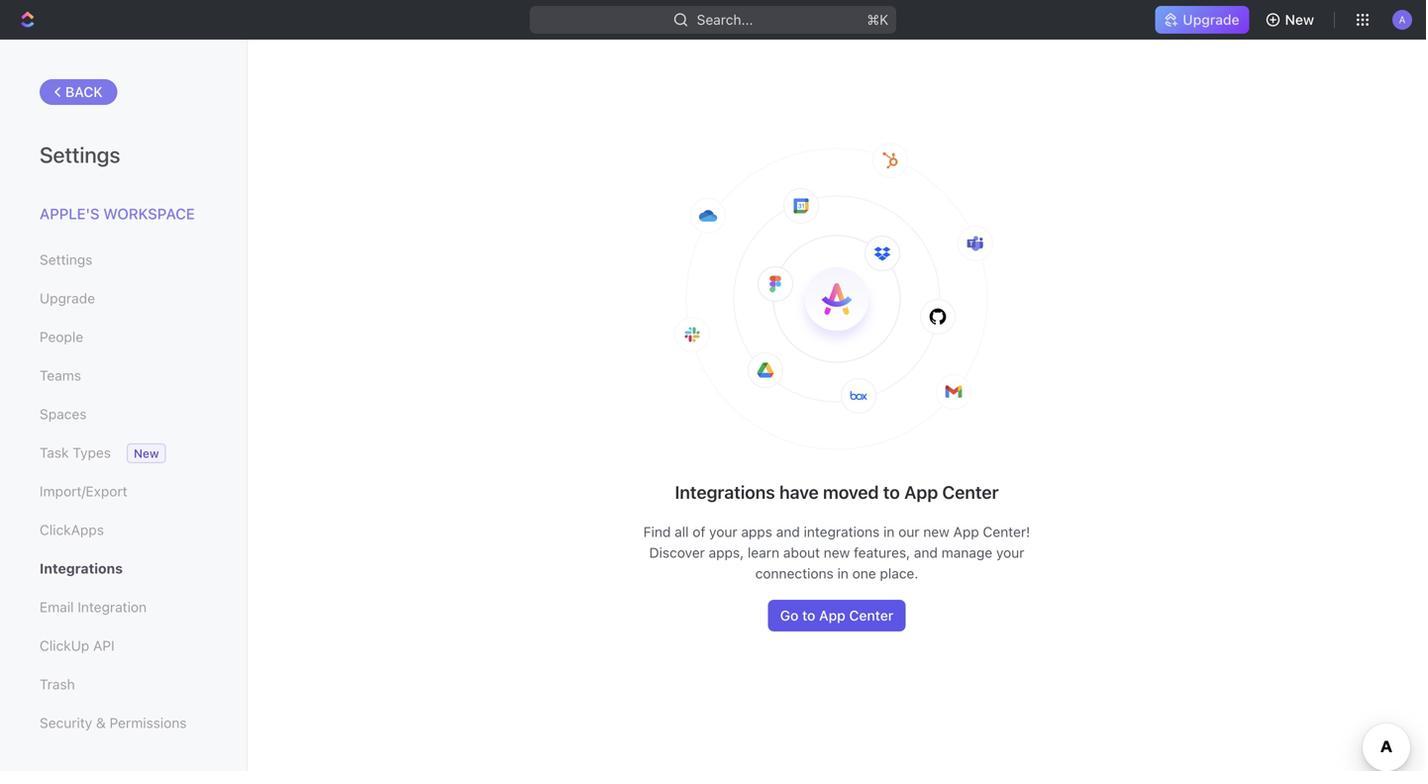 Task type: vqa. For each thing, say whether or not it's contained in the screenshot.
apps, at bottom
yes



Task type: locate. For each thing, give the bounding box(es) containing it.
to right moved
[[883, 482, 900, 503]]

1 vertical spatial app
[[953, 524, 979, 540]]

integrations
[[675, 482, 775, 503], [40, 561, 123, 577]]

task
[[40, 445, 69, 461]]

to
[[883, 482, 900, 503], [802, 608, 816, 624]]

clickup api link
[[40, 629, 207, 663]]

1 horizontal spatial integrations
[[675, 482, 775, 503]]

center!
[[983, 524, 1030, 540]]

0 vertical spatial upgrade
[[1183, 11, 1240, 28]]

0 horizontal spatial your
[[709, 524, 738, 540]]

connections
[[755, 566, 834, 582]]

import/export
[[40, 483, 127, 500]]

0 vertical spatial integrations
[[675, 482, 775, 503]]

2 horizontal spatial app
[[953, 524, 979, 540]]

our
[[899, 524, 920, 540]]

and down our
[[914, 545, 938, 561]]

center
[[942, 482, 999, 503], [849, 608, 894, 624]]

1 horizontal spatial upgrade link
[[1155, 6, 1250, 34]]

app up our
[[904, 482, 938, 503]]

trash
[[40, 677, 75, 693]]

settings up apple's at the left of page
[[40, 142, 120, 167]]

settings link
[[40, 243, 207, 277]]

upgrade link
[[1155, 6, 1250, 34], [40, 282, 207, 315]]

1 vertical spatial your
[[996, 545, 1025, 561]]

apps
[[741, 524, 773, 540]]

integrations down clickapps
[[40, 561, 123, 577]]

app inside "find all of your apps and integrations in our new app center! discover apps, learn about new features, and manage your connections in one place."
[[953, 524, 979, 540]]

new button
[[1258, 4, 1326, 36]]

0 horizontal spatial new
[[824, 545, 850, 561]]

2 vertical spatial app
[[819, 608, 846, 624]]

1 horizontal spatial new
[[923, 524, 950, 540]]

0 horizontal spatial in
[[837, 566, 849, 582]]

your up 'apps,'
[[709, 524, 738, 540]]

0 horizontal spatial integrations
[[40, 561, 123, 577]]

new
[[1285, 11, 1314, 28], [134, 447, 159, 461]]

find all of your apps and integrations in our new app center! discover apps, learn about new features, and manage your connections in one place.
[[644, 524, 1030, 582]]

import/export link
[[40, 475, 207, 509]]

back link
[[40, 79, 118, 105]]

center inside button
[[849, 608, 894, 624]]

0 horizontal spatial to
[[802, 608, 816, 624]]

app right the go
[[819, 608, 846, 624]]

upgrade up people
[[40, 290, 95, 307]]

1 vertical spatial new
[[134, 447, 159, 461]]

people
[[40, 329, 83, 345]]

upgrade link left new button
[[1155, 6, 1250, 34]]

about
[[783, 545, 820, 561]]

integrations up of
[[675, 482, 775, 503]]

upgrade
[[1183, 11, 1240, 28], [40, 290, 95, 307]]

&
[[96, 715, 106, 731]]

settings
[[40, 142, 120, 167], [40, 252, 92, 268]]

0 vertical spatial app
[[904, 482, 938, 503]]

email integration
[[40, 599, 147, 616]]

1 settings from the top
[[40, 142, 120, 167]]

1 horizontal spatial app
[[904, 482, 938, 503]]

0 vertical spatial new
[[1285, 11, 1314, 28]]

center up center!
[[942, 482, 999, 503]]

apps,
[[709, 545, 744, 561]]

1 vertical spatial center
[[849, 608, 894, 624]]

security
[[40, 715, 92, 731]]

trash link
[[40, 668, 207, 702]]

upgrade inside settings element
[[40, 290, 95, 307]]

email integration link
[[40, 591, 207, 625]]

1 horizontal spatial in
[[884, 524, 895, 540]]

1 vertical spatial and
[[914, 545, 938, 561]]

in left the one
[[837, 566, 849, 582]]

0 vertical spatial and
[[776, 524, 800, 540]]

center down the one
[[849, 608, 894, 624]]

0 horizontal spatial center
[[849, 608, 894, 624]]

1 horizontal spatial new
[[1285, 11, 1314, 28]]

spaces link
[[40, 398, 207, 431]]

new down integrations
[[824, 545, 850, 561]]

app inside button
[[819, 608, 846, 624]]

0 horizontal spatial upgrade
[[40, 290, 95, 307]]

1 vertical spatial to
[[802, 608, 816, 624]]

clickapps link
[[40, 514, 207, 547]]

of
[[693, 524, 706, 540]]

have
[[779, 482, 819, 503]]

new right our
[[923, 524, 950, 540]]

integrations inside settings element
[[40, 561, 123, 577]]

1 vertical spatial upgrade link
[[40, 282, 207, 315]]

your down center!
[[996, 545, 1025, 561]]

go to app center
[[780, 608, 894, 624]]

email
[[40, 599, 74, 616]]

to right the go
[[802, 608, 816, 624]]

0 vertical spatial settings
[[40, 142, 120, 167]]

in left our
[[884, 524, 895, 540]]

0 horizontal spatial app
[[819, 608, 846, 624]]

1 vertical spatial settings
[[40, 252, 92, 268]]

integration
[[78, 599, 147, 616]]

app
[[904, 482, 938, 503], [953, 524, 979, 540], [819, 608, 846, 624]]

and up about
[[776, 524, 800, 540]]

0 vertical spatial upgrade link
[[1155, 6, 1250, 34]]

clickapps
[[40, 522, 104, 538]]

0 vertical spatial to
[[883, 482, 900, 503]]

⌘k
[[867, 11, 889, 28]]

new
[[923, 524, 950, 540], [824, 545, 850, 561]]

upgrade link up people link
[[40, 282, 207, 315]]

spaces
[[40, 406, 87, 422]]

back
[[65, 84, 103, 100]]

in
[[884, 524, 895, 540], [837, 566, 849, 582]]

0 horizontal spatial new
[[134, 447, 159, 461]]

1 horizontal spatial and
[[914, 545, 938, 561]]

app up manage
[[953, 524, 979, 540]]

1 vertical spatial integrations
[[40, 561, 123, 577]]

settings down apple's at the left of page
[[40, 252, 92, 268]]

1 horizontal spatial center
[[942, 482, 999, 503]]

and
[[776, 524, 800, 540], [914, 545, 938, 561]]

upgrade left new button
[[1183, 11, 1240, 28]]

1 vertical spatial upgrade
[[40, 290, 95, 307]]

your
[[709, 524, 738, 540], [996, 545, 1025, 561]]

clickup
[[40, 638, 89, 654]]

teams
[[40, 367, 81, 384]]



Task type: describe. For each thing, give the bounding box(es) containing it.
integrations
[[804, 524, 880, 540]]

discover
[[649, 545, 705, 561]]

integrations for integrations
[[40, 561, 123, 577]]

to inside button
[[802, 608, 816, 624]]

0 vertical spatial center
[[942, 482, 999, 503]]

0 vertical spatial in
[[884, 524, 895, 540]]

1 horizontal spatial your
[[996, 545, 1025, 561]]

0 horizontal spatial upgrade link
[[40, 282, 207, 315]]

integrations link
[[40, 552, 207, 586]]

go to app center button
[[768, 600, 906, 632]]

a button
[[1387, 4, 1418, 36]]

one
[[852, 566, 876, 582]]

new inside settings element
[[134, 447, 159, 461]]

0 horizontal spatial and
[[776, 524, 800, 540]]

1 horizontal spatial upgrade
[[1183, 11, 1240, 28]]

integrations have moved to app center
[[675, 482, 999, 503]]

search...
[[697, 11, 753, 28]]

types
[[73, 445, 111, 461]]

new inside button
[[1285, 11, 1314, 28]]

apple's workspace
[[40, 205, 195, 222]]

security & permissions
[[40, 715, 187, 731]]

a
[[1399, 14, 1406, 25]]

1 vertical spatial in
[[837, 566, 849, 582]]

permissions
[[110, 715, 187, 731]]

place.
[[880, 566, 919, 582]]

moved
[[823, 482, 879, 503]]

teams link
[[40, 359, 207, 393]]

go
[[780, 608, 799, 624]]

1 horizontal spatial to
[[883, 482, 900, 503]]

settings element
[[0, 40, 248, 772]]

security & permissions link
[[40, 707, 207, 740]]

learn
[[748, 545, 780, 561]]

apple's
[[40, 205, 100, 222]]

integrations for integrations have moved to app center
[[675, 482, 775, 503]]

0 vertical spatial new
[[923, 524, 950, 540]]

clickup api
[[40, 638, 115, 654]]

workspace
[[103, 205, 195, 222]]

api
[[93, 638, 115, 654]]

0 vertical spatial your
[[709, 524, 738, 540]]

task types
[[40, 445, 111, 461]]

all
[[675, 524, 689, 540]]

1 vertical spatial new
[[824, 545, 850, 561]]

people link
[[40, 320, 207, 354]]

manage
[[942, 545, 993, 561]]

features,
[[854, 545, 910, 561]]

2 settings from the top
[[40, 252, 92, 268]]

find
[[644, 524, 671, 540]]



